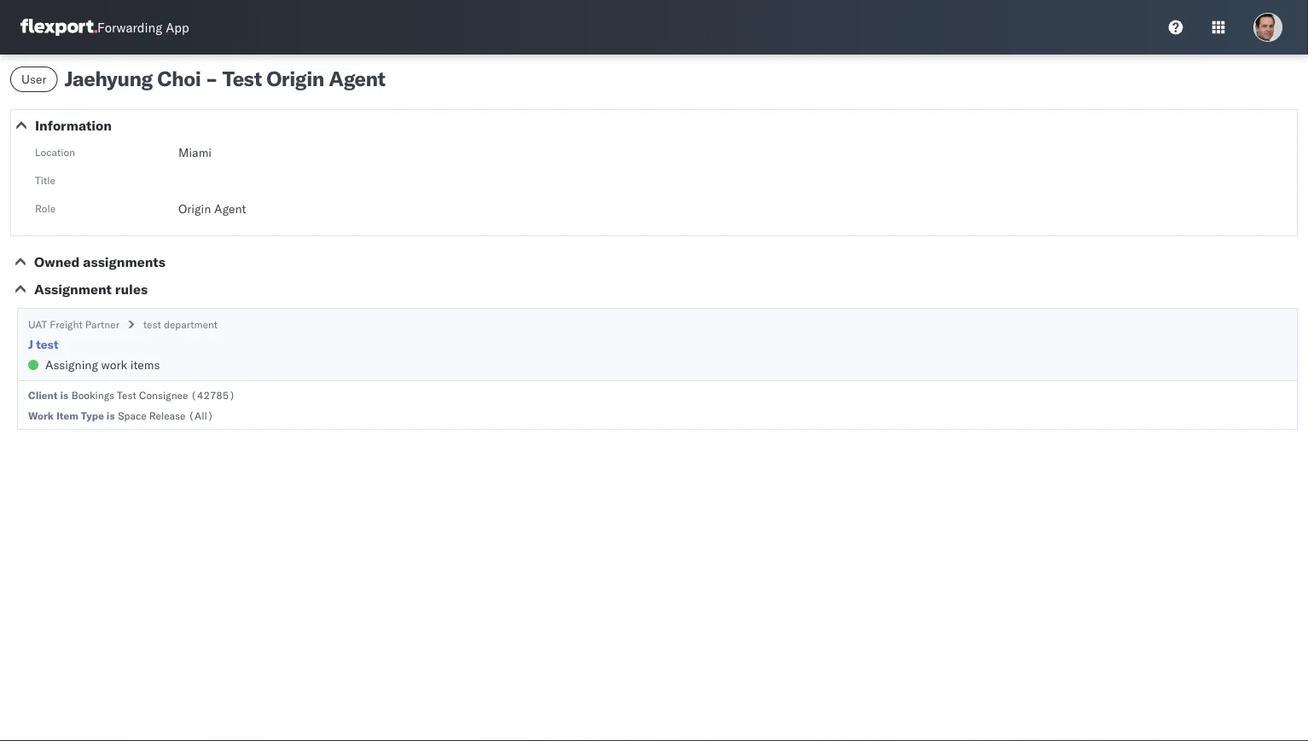 Task type: describe. For each thing, give the bounding box(es) containing it.
release
[[149, 409, 186, 422]]

title
[[35, 174, 55, 187]]

miami
[[178, 145, 212, 160]]

jaehyung choi - test origin agent
[[65, 66, 386, 91]]

0 vertical spatial is
[[60, 389, 68, 402]]

work
[[28, 409, 54, 422]]

partner
[[85, 318, 119, 331]]

choi
[[157, 66, 201, 91]]

client is bookings test consignee (42785)
[[28, 389, 235, 402]]

rules
[[115, 281, 148, 298]]

assigning
[[45, 358, 98, 373]]

assignment
[[34, 281, 112, 298]]

(42785)
[[191, 389, 235, 402]]

role
[[35, 202, 56, 215]]

test inside j test link
[[36, 337, 58, 352]]

assigning work items
[[45, 358, 160, 373]]

-
[[206, 66, 218, 91]]

uat freight partner
[[28, 318, 119, 331]]

work item type is
[[28, 409, 115, 422]]

0 horizontal spatial agent
[[214, 202, 246, 216]]

uat
[[28, 318, 47, 331]]

items
[[130, 358, 160, 373]]

information
[[35, 117, 112, 134]]

origin agent
[[178, 202, 246, 216]]

client
[[28, 389, 58, 402]]

space release (all)
[[118, 409, 214, 422]]

owned assignments
[[34, 254, 165, 271]]

department
[[164, 318, 218, 331]]

forwarding app
[[97, 19, 189, 35]]

item
[[56, 409, 78, 422]]



Task type: vqa. For each thing, say whether or not it's contained in the screenshot.
the bottom is
yes



Task type: locate. For each thing, give the bounding box(es) containing it.
test
[[223, 66, 262, 91], [117, 389, 136, 402]]

origin right -
[[267, 66, 324, 91]]

test department
[[143, 318, 218, 331]]

1 horizontal spatial origin
[[267, 66, 324, 91]]

app
[[166, 19, 189, 35]]

origin
[[267, 66, 324, 91], [178, 202, 211, 216]]

forwarding
[[97, 19, 162, 35]]

0 vertical spatial agent
[[329, 66, 386, 91]]

test for origin
[[223, 66, 262, 91]]

test left department
[[143, 318, 161, 331]]

1 vertical spatial origin
[[178, 202, 211, 216]]

type
[[81, 409, 104, 422]]

agent
[[329, 66, 386, 91], [214, 202, 246, 216]]

consignee
[[139, 389, 188, 402]]

1 horizontal spatial is
[[107, 409, 115, 422]]

1 vertical spatial test
[[117, 389, 136, 402]]

freight
[[50, 318, 83, 331]]

assignments
[[83, 254, 165, 271]]

test up space
[[117, 389, 136, 402]]

space
[[118, 409, 147, 422]]

0 horizontal spatial is
[[60, 389, 68, 402]]

bookings
[[72, 389, 114, 402]]

test right -
[[223, 66, 262, 91]]

flexport. image
[[20, 19, 97, 36]]

1 vertical spatial agent
[[214, 202, 246, 216]]

0 vertical spatial test
[[143, 318, 161, 331]]

test right 'j'
[[36, 337, 58, 352]]

0 horizontal spatial test
[[36, 337, 58, 352]]

is right type
[[107, 409, 115, 422]]

forwarding app link
[[20, 19, 189, 36]]

origin down miami
[[178, 202, 211, 216]]

0 vertical spatial origin
[[267, 66, 324, 91]]

test for consignee
[[117, 389, 136, 402]]

1 vertical spatial test
[[36, 337, 58, 352]]

1 horizontal spatial test
[[223, 66, 262, 91]]

assignment rules
[[34, 281, 148, 298]]

1 vertical spatial is
[[107, 409, 115, 422]]

j test
[[28, 337, 58, 352]]

is up item on the bottom
[[60, 389, 68, 402]]

0 horizontal spatial origin
[[178, 202, 211, 216]]

location
[[35, 146, 75, 158]]

1 horizontal spatial agent
[[329, 66, 386, 91]]

(all)
[[188, 409, 214, 422]]

0 vertical spatial test
[[223, 66, 262, 91]]

jaehyung
[[65, 66, 153, 91]]

user
[[21, 72, 47, 87]]

j test link
[[28, 336, 58, 353]]

1 horizontal spatial test
[[143, 318, 161, 331]]

is
[[60, 389, 68, 402], [107, 409, 115, 422]]

work
[[101, 358, 127, 373]]

owned
[[34, 254, 80, 271]]

0 horizontal spatial test
[[117, 389, 136, 402]]

test
[[143, 318, 161, 331], [36, 337, 58, 352]]

j
[[28, 337, 33, 352]]



